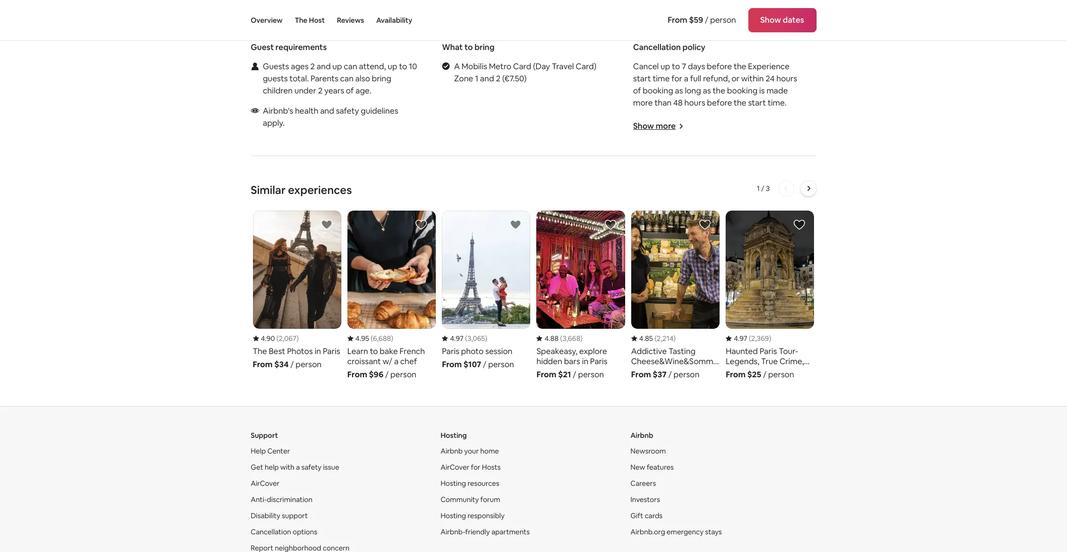 Task type: vqa. For each thing, say whether or not it's contained in the screenshot.


Task type: describe. For each thing, give the bounding box(es) containing it.
rating 4.90 out of 5; 2,067 reviews image
[[253, 334, 299, 343]]

1 vertical spatial more
[[656, 121, 676, 131]]

hosting responsibly link
[[441, 511, 505, 520]]

up inside cancel up to 7 days before the experience start time for a full refund, or within 24 hours of booking as long as the booking is made more than 48 hours before the start time.
[[661, 61, 671, 72]]

1 up from the left
[[333, 61, 342, 72]]

airbnb for airbnb
[[631, 431, 654, 440]]

1 vertical spatial can
[[340, 73, 354, 84]]

) for $96
[[391, 334, 394, 343]]

airbnb.org emergency stays link
[[631, 527, 722, 536]]

also
[[356, 73, 370, 84]]

a
[[454, 61, 460, 72]]

24
[[766, 73, 775, 84]]

made
[[767, 85, 788, 96]]

get help with a safety issue
[[251, 463, 339, 472]]

apartments
[[492, 527, 530, 536]]

help
[[251, 447, 266, 456]]

from for from $25 / person
[[726, 369, 746, 380]]

$34
[[274, 359, 289, 370]]

4.97 for $107
[[450, 334, 464, 343]]

a  mobilis metro card (day travel card) zone 1 and 2 (€7.50)
[[454, 61, 597, 84]]

from $59 / person
[[668, 15, 736, 25]]

airbnb your home
[[441, 447, 499, 456]]

1 vertical spatial before
[[707, 97, 732, 108]]

2,067
[[279, 334, 297, 343]]

of inside cancel up to 7 days before the experience start time for a full refund, or within 24 hours of booking as long as the booking is made more than 48 hours before the start time.
[[634, 85, 641, 96]]

zone
[[454, 73, 473, 84]]

support
[[251, 431, 278, 440]]

new features link
[[631, 463, 674, 472]]

guests ages 2 and up can attend, up to 10 guests total. parents can also bring children under 2 years of age.
[[263, 61, 417, 96]]

to left know
[[288, 17, 300, 31]]

1 as from the left
[[675, 85, 683, 96]]

from $21 / person
[[537, 369, 604, 380]]

2 inside a  mobilis metro card (day travel card) zone 1 and 2 (€7.50)
[[496, 73, 501, 84]]

person for from $96 / person
[[391, 369, 417, 380]]

more inside cancel up to 7 days before the experience start time for a full refund, or within 24 hours of booking as long as the booking is made more than 48 hours before the start time.
[[634, 97, 653, 108]]

) for $37
[[674, 334, 676, 343]]

3,668
[[563, 334, 581, 343]]

(€7.50)
[[502, 73, 527, 84]]

attend,
[[359, 61, 386, 72]]

$25
[[748, 369, 762, 380]]

person for from $107 / person
[[488, 359, 514, 370]]

guests
[[263, 61, 289, 72]]

careers link
[[631, 479, 656, 488]]

center
[[267, 447, 290, 456]]

2 vertical spatial 2
[[318, 85, 323, 96]]

community
[[441, 495, 479, 504]]

from for from $34 / person
[[253, 359, 273, 370]]

0 horizontal spatial hours
[[685, 97, 706, 108]]

disability support
[[251, 511, 308, 520]]

for inside cancel up to 7 days before the experience start time for a full refund, or within 24 hours of booking as long as the booking is made more than 48 hours before the start time.
[[672, 73, 683, 84]]

save this experience image for from $37 / person
[[699, 219, 711, 231]]

from for from $107 / person
[[442, 359, 462, 370]]

4.88
[[545, 334, 559, 343]]

7
[[682, 61, 687, 72]]

experiences
[[288, 183, 352, 197]]

person for from $34 / person
[[296, 359, 322, 370]]

0 vertical spatial hours
[[777, 73, 798, 84]]

help
[[265, 463, 279, 472]]

anti-discrimination
[[251, 495, 313, 504]]

from for from $59 / person
[[668, 15, 688, 25]]

airbnb.org emergency stays
[[631, 527, 722, 536]]

10
[[409, 61, 417, 72]]

help center
[[251, 447, 290, 456]]

dates
[[783, 15, 805, 25]]

the best photos in paris group
[[253, 211, 341, 370]]

4.97 ( 3,065 )
[[450, 334, 488, 343]]

/ for from $107 / person
[[483, 359, 487, 370]]

from $25 / person
[[726, 369, 795, 380]]

is
[[760, 85, 765, 96]]

your
[[464, 447, 479, 456]]

1 booking from the left
[[643, 85, 674, 96]]

airbnb's health and safety guidelines apply.
[[263, 106, 398, 128]]

48
[[674, 97, 683, 108]]

1 horizontal spatial bring
[[475, 42, 495, 53]]

responsibly
[[468, 511, 505, 520]]

6,688
[[373, 334, 391, 343]]

days
[[688, 61, 706, 72]]

new
[[631, 463, 646, 472]]

airbnb-friendly apartments link
[[441, 527, 530, 536]]

gift
[[631, 511, 644, 520]]

0 vertical spatial before
[[707, 61, 732, 72]]

person for from $25 / person
[[769, 369, 795, 380]]

2 vertical spatial the
[[734, 97, 747, 108]]

safety inside airbnb's health and safety guidelines apply.
[[336, 106, 359, 116]]

person for from $21 / person
[[578, 369, 604, 380]]

travel
[[552, 61, 574, 72]]

time
[[653, 73, 670, 84]]

/ for from $59 / person
[[705, 15, 709, 25]]

mobilis
[[462, 61, 487, 72]]

addictive tasting cheese&wine&sommelier group
[[631, 211, 720, 380]]

/ left the "3"
[[762, 184, 765, 193]]

speakeasy, explore hidden bars in paris group
[[537, 211, 625, 380]]

from $34 / person
[[253, 359, 322, 370]]

1 vertical spatial start
[[749, 97, 766, 108]]

similar
[[251, 183, 286, 197]]

to right what
[[465, 42, 473, 53]]

overview button
[[251, 0, 283, 40]]

from for from $21 / person
[[537, 369, 557, 380]]

things to know
[[251, 17, 331, 31]]

) for $25
[[769, 334, 772, 343]]

rating 4.97 out of 5; 3,065 reviews image
[[442, 334, 488, 343]]

newsroom link
[[631, 447, 666, 456]]

similar experiences
[[251, 183, 352, 197]]

1 vertical spatial 1
[[757, 184, 760, 193]]

( for $21
[[560, 334, 563, 343]]

/ for from $37 / person
[[669, 369, 672, 380]]

reviews
[[337, 16, 364, 25]]

4.95
[[356, 334, 369, 343]]

things
[[251, 17, 286, 31]]

show dates link
[[749, 8, 817, 32]]

haunted paris tour- legends, true crime, ghosts, & more group
[[726, 211, 815, 380]]

get
[[251, 463, 263, 472]]

know
[[302, 17, 331, 31]]

aircover for hosts link
[[441, 463, 501, 472]]

experience
[[748, 61, 790, 72]]

to inside cancel up to 7 days before the experience start time for a full refund, or within 24 hours of booking as long as the booking is made more than 48 hours before the start time.
[[672, 61, 680, 72]]

total.
[[290, 73, 309, 84]]

gift cards link
[[631, 511, 663, 520]]

0 vertical spatial can
[[344, 61, 357, 72]]

policy
[[683, 42, 706, 53]]

$37
[[653, 369, 667, 380]]

or
[[732, 73, 740, 84]]

forum
[[481, 495, 501, 504]]

aircover for aircover for hosts
[[441, 463, 470, 472]]

aircover for aircover "link"
[[251, 479, 280, 488]]

cancel up to 7 days before the experience start time for a full refund, or within 24 hours of booking as long as the booking is made more than 48 hours before the start time.
[[634, 61, 798, 108]]

save this experience image for from $34 / person
[[321, 219, 333, 231]]

( for $107
[[465, 334, 468, 343]]

3
[[766, 184, 770, 193]]

1 vertical spatial for
[[471, 463, 481, 472]]

anti-discrimination link
[[251, 495, 313, 504]]

1 vertical spatial the
[[713, 85, 726, 96]]

discrimination
[[267, 495, 313, 504]]



Task type: locate. For each thing, give the bounding box(es) containing it.
) inside speakeasy, explore hidden bars in paris group
[[581, 334, 583, 343]]

0 vertical spatial a
[[684, 73, 689, 84]]

2,214
[[657, 334, 674, 343]]

1 horizontal spatial show
[[761, 15, 782, 25]]

requirements
[[276, 42, 327, 53]]

hosting resources link
[[441, 479, 500, 488]]

from inside the best photos in paris "group"
[[253, 359, 273, 370]]

1 horizontal spatial cancellation
[[634, 42, 681, 53]]

airbnb's
[[263, 106, 293, 116]]

of down cancel
[[634, 85, 641, 96]]

before up refund,
[[707, 61, 732, 72]]

hosting for hosting resources
[[441, 479, 466, 488]]

0 horizontal spatial 1
[[475, 73, 479, 84]]

/ for from $34 / person
[[291, 359, 294, 370]]

from inside paris photo session group
[[442, 359, 462, 370]]

0 vertical spatial start
[[634, 73, 651, 84]]

0 vertical spatial safety
[[336, 106, 359, 116]]

aircover for hosts
[[441, 463, 501, 472]]

2 up from the left
[[388, 61, 397, 72]]

and inside airbnb's health and safety guidelines apply.
[[320, 106, 334, 116]]

4.97 inside paris photo session group
[[450, 334, 464, 343]]

/
[[705, 15, 709, 25], [762, 184, 765, 193], [291, 359, 294, 370], [483, 359, 487, 370], [385, 369, 389, 380], [573, 369, 577, 380], [669, 369, 672, 380], [763, 369, 767, 380]]

( inside speakeasy, explore hidden bars in paris group
[[560, 334, 563, 343]]

1 ) from the left
[[297, 334, 299, 343]]

1 ( from the left
[[277, 334, 279, 343]]

5 ( from the left
[[655, 334, 657, 343]]

under
[[295, 85, 316, 96]]

from for from $37 / person
[[631, 369, 651, 380]]

community forum
[[441, 495, 501, 504]]

person for from $59 / person
[[710, 15, 736, 25]]

disability support link
[[251, 511, 308, 520]]

0 horizontal spatial as
[[675, 85, 683, 96]]

2 booking from the left
[[727, 85, 758, 96]]

1 horizontal spatial 2
[[318, 85, 323, 96]]

more down than
[[656, 121, 676, 131]]

0 vertical spatial more
[[634, 97, 653, 108]]

show more
[[634, 121, 676, 131]]

) for $21
[[581, 334, 583, 343]]

1 horizontal spatial aircover
[[441, 463, 470, 472]]

before down refund,
[[707, 97, 732, 108]]

/ right $34
[[291, 359, 294, 370]]

3 save this experience image from the left
[[510, 219, 522, 231]]

up
[[333, 61, 342, 72], [388, 61, 397, 72], [661, 61, 671, 72]]

guest requirements
[[251, 42, 327, 53]]

hours down long
[[685, 97, 706, 108]]

4.88 ( 3,668 )
[[545, 334, 583, 343]]

from inside "learn to bake french croissant w/ a chef" group
[[348, 369, 367, 380]]

reviews button
[[337, 0, 364, 40]]

from left $21 on the bottom of the page
[[537, 369, 557, 380]]

children
[[263, 85, 293, 96]]

save this experience image
[[794, 219, 806, 231]]

health
[[295, 106, 319, 116]]

of left age.
[[346, 85, 354, 96]]

card)
[[576, 61, 597, 72]]

get help with a safety issue link
[[251, 463, 339, 472]]

investors link
[[631, 495, 660, 504]]

1 horizontal spatial for
[[672, 73, 683, 84]]

4.97 left 2,369
[[734, 334, 748, 343]]

person inside "learn to bake french croissant w/ a chef" group
[[391, 369, 417, 380]]

within
[[742, 73, 764, 84]]

1 vertical spatial hours
[[685, 97, 706, 108]]

/ right $107
[[483, 359, 487, 370]]

1 vertical spatial airbnb
[[441, 447, 463, 456]]

hosting up airbnb-
[[441, 511, 466, 520]]

airbnb left "your"
[[441, 447, 463, 456]]

/ inside addictive tasting cheese&wine&sommelier group
[[669, 369, 672, 380]]

3 ( from the left
[[465, 334, 468, 343]]

start down cancel
[[634, 73, 651, 84]]

0 horizontal spatial show
[[634, 121, 654, 131]]

0 vertical spatial and
[[317, 61, 331, 72]]

disability
[[251, 511, 280, 520]]

0 horizontal spatial bring
[[372, 73, 391, 84]]

0 horizontal spatial for
[[471, 463, 481, 472]]

0 horizontal spatial aircover
[[251, 479, 280, 488]]

refund,
[[704, 73, 730, 84]]

1 / 3
[[757, 184, 770, 193]]

6 ) from the left
[[769, 334, 772, 343]]

airbnb-
[[441, 527, 466, 536]]

1 vertical spatial and
[[480, 73, 494, 84]]

the down refund,
[[713, 85, 726, 96]]

4.97 for $25
[[734, 334, 748, 343]]

hosting for hosting
[[441, 431, 467, 440]]

hosting
[[441, 431, 467, 440], [441, 479, 466, 488], [441, 511, 466, 520]]

and up parents
[[317, 61, 331, 72]]

( inside "learn to bake french croissant w/ a chef" group
[[371, 334, 373, 343]]

a right the with
[[296, 463, 300, 472]]

person for from $37 / person
[[674, 369, 700, 380]]

as up 48
[[675, 85, 683, 96]]

newsroom
[[631, 447, 666, 456]]

1 vertical spatial 2
[[496, 73, 501, 84]]

2 save this experience image from the left
[[415, 219, 428, 231]]

can
[[344, 61, 357, 72], [340, 73, 354, 84]]

1 vertical spatial show
[[634, 121, 654, 131]]

) inside "learn to bake french croissant w/ a chef" group
[[391, 334, 394, 343]]

from left $37
[[631, 369, 651, 380]]

$21
[[558, 369, 571, 380]]

cancellation policy
[[634, 42, 706, 53]]

airbnb your home link
[[441, 447, 499, 456]]

the down or
[[734, 97, 747, 108]]

from inside addictive tasting cheese&wine&sommelier group
[[631, 369, 651, 380]]

from left $34
[[253, 359, 273, 370]]

rating 4.88 out of 5; 3,668 reviews image
[[537, 334, 583, 343]]

what to bring
[[442, 42, 495, 53]]

save this experience image
[[321, 219, 333, 231], [415, 219, 428, 231], [510, 219, 522, 231], [605, 219, 617, 231], [699, 219, 711, 231]]

4.97 inside haunted paris tour- legends, true crime, ghosts, & more 'group'
[[734, 334, 748, 343]]

from inside haunted paris tour- legends, true crime, ghosts, & more 'group'
[[726, 369, 746, 380]]

up right attend,
[[388, 61, 397, 72]]

booking down time
[[643, 85, 674, 96]]

0 vertical spatial for
[[672, 73, 683, 84]]

0 horizontal spatial of
[[346, 85, 354, 96]]

$59
[[689, 15, 704, 25]]

person right $96
[[391, 369, 417, 380]]

card
[[513, 61, 532, 72]]

/ for from $25 / person
[[763, 369, 767, 380]]

anti-
[[251, 495, 267, 504]]

( right 4.85
[[655, 334, 657, 343]]

friendly
[[466, 527, 490, 536]]

1 inside a  mobilis metro card (day travel card) zone 1 and 2 (€7.50)
[[475, 73, 479, 84]]

person inside speakeasy, explore hidden bars in paris group
[[578, 369, 604, 380]]

0 vertical spatial aircover
[[441, 463, 470, 472]]

hosting up 'community'
[[441, 479, 466, 488]]

( up $107
[[465, 334, 468, 343]]

1 horizontal spatial up
[[388, 61, 397, 72]]

/ inside haunted paris tour- legends, true crime, ghosts, & more 'group'
[[763, 369, 767, 380]]

4 ( from the left
[[560, 334, 563, 343]]

cancellation up cancel
[[634, 42, 681, 53]]

to left 7
[[672, 61, 680, 72]]

and right health
[[320, 106, 334, 116]]

bring
[[475, 42, 495, 53], [372, 73, 391, 84]]

1 horizontal spatial 4.97
[[734, 334, 748, 343]]

( right 4.90
[[277, 334, 279, 343]]

0 vertical spatial hosting
[[441, 431, 467, 440]]

) up from $25 / person
[[769, 334, 772, 343]]

learn to bake french croissant w/ a chef group
[[348, 211, 436, 380]]

careers
[[631, 479, 656, 488]]

a inside cancel up to 7 days before the experience start time for a full refund, or within 24 hours of booking as long as the booking is made more than 48 hours before the start time.
[[684, 73, 689, 84]]

for down 7
[[672, 73, 683, 84]]

cancellation for cancellation options
[[251, 527, 291, 536]]

booking
[[643, 85, 674, 96], [727, 85, 758, 96]]

airbnb-friendly apartments
[[441, 527, 530, 536]]

booking down or
[[727, 85, 758, 96]]

/ inside paris photo session group
[[483, 359, 487, 370]]

) inside the best photos in paris "group"
[[297, 334, 299, 343]]

/ right the $59
[[705, 15, 709, 25]]

0 vertical spatial the
[[734, 61, 747, 72]]

( for $37
[[655, 334, 657, 343]]

1 horizontal spatial start
[[749, 97, 766, 108]]

) inside paris photo session group
[[485, 334, 488, 343]]

2 vertical spatial and
[[320, 106, 334, 116]]

2 down parents
[[318, 85, 323, 96]]

1 horizontal spatial airbnb
[[631, 431, 654, 440]]

3 ) from the left
[[485, 334, 488, 343]]

/ right $25
[[763, 369, 767, 380]]

( up $25
[[749, 334, 752, 343]]

2 ( from the left
[[371, 334, 373, 343]]

home
[[481, 447, 499, 456]]

4.97
[[450, 334, 464, 343], [734, 334, 748, 343]]

( for $34
[[277, 334, 279, 343]]

and inside guests ages 2 and up can attend, up to 10 guests total. parents can also bring children under 2 years of age.
[[317, 61, 331, 72]]

and inside a  mobilis metro card (day travel card) zone 1 and 2 (€7.50)
[[480, 73, 494, 84]]

4.97 ( 2,369 )
[[734, 334, 772, 343]]

new features
[[631, 463, 674, 472]]

of inside guests ages 2 and up can attend, up to 10 guests total. parents can also bring children under 2 years of age.
[[346, 85, 354, 96]]

the host button
[[295, 0, 325, 40]]

0 vertical spatial 1
[[475, 73, 479, 84]]

/ inside group
[[385, 369, 389, 380]]

( for $25
[[749, 334, 752, 343]]

save this experience image for from $21 / person
[[605, 219, 617, 231]]

2 horizontal spatial up
[[661, 61, 671, 72]]

0 horizontal spatial cancellation
[[251, 527, 291, 536]]

person right the $59
[[710, 15, 736, 25]]

1 hosting from the top
[[441, 431, 467, 440]]

guests
[[263, 73, 288, 84]]

issue
[[323, 463, 339, 472]]

from left $25
[[726, 369, 746, 380]]

0 vertical spatial 2
[[311, 61, 315, 72]]

0 horizontal spatial a
[[296, 463, 300, 472]]

( inside paris photo session group
[[465, 334, 468, 343]]

0 horizontal spatial 2
[[311, 61, 315, 72]]

save this experience image for from $107 / person
[[510, 219, 522, 231]]

) up from $34 / person
[[297, 334, 299, 343]]

for left the hosts
[[471, 463, 481, 472]]

0 vertical spatial cancellation
[[634, 42, 681, 53]]

show for show dates
[[761, 15, 782, 25]]

rating 4.95 out of 5; 6,688 reviews image
[[348, 334, 394, 343]]

hosting responsibly
[[441, 511, 505, 520]]

hosting for hosting responsibly
[[441, 511, 466, 520]]

4 ) from the left
[[581, 334, 583, 343]]

can up the also
[[344, 61, 357, 72]]

and
[[317, 61, 331, 72], [480, 73, 494, 84], [320, 106, 334, 116]]

/ inside speakeasy, explore hidden bars in paris group
[[573, 369, 577, 380]]

save this experience image for from $96 / person
[[415, 219, 428, 231]]

bring up mobilis
[[475, 42, 495, 53]]

age.
[[356, 85, 372, 96]]

from
[[668, 15, 688, 25], [253, 359, 273, 370], [442, 359, 462, 370], [348, 369, 367, 380], [537, 369, 557, 380], [631, 369, 651, 380], [726, 369, 746, 380]]

(
[[277, 334, 279, 343], [371, 334, 373, 343], [465, 334, 468, 343], [560, 334, 563, 343], [655, 334, 657, 343], [749, 334, 752, 343]]

0 horizontal spatial booking
[[643, 85, 674, 96]]

aircover up anti-
[[251, 479, 280, 488]]

( inside addictive tasting cheese&wine&sommelier group
[[655, 334, 657, 343]]

0 horizontal spatial airbnb
[[441, 447, 463, 456]]

overview
[[251, 16, 283, 25]]

show dates
[[761, 15, 805, 25]]

full
[[691, 73, 702, 84]]

3 hosting from the top
[[441, 511, 466, 520]]

person right $107
[[488, 359, 514, 370]]

1 vertical spatial bring
[[372, 73, 391, 84]]

a left full
[[684, 73, 689, 84]]

from left $107
[[442, 359, 462, 370]]

( inside haunted paris tour- legends, true crime, ghosts, & more 'group'
[[749, 334, 752, 343]]

for
[[672, 73, 683, 84], [471, 463, 481, 472]]

1 4.97 from the left
[[450, 334, 464, 343]]

person inside paris photo session group
[[488, 359, 514, 370]]

0 vertical spatial show
[[761, 15, 782, 25]]

1 vertical spatial hosting
[[441, 479, 466, 488]]

2 hosting from the top
[[441, 479, 466, 488]]

person right $37
[[674, 369, 700, 380]]

cancellation for cancellation policy
[[634, 42, 681, 53]]

person inside the best photos in paris "group"
[[296, 359, 322, 370]]

4 save this experience image from the left
[[605, 219, 617, 231]]

the up or
[[734, 61, 747, 72]]

3 up from the left
[[661, 61, 671, 72]]

from left $96
[[348, 369, 367, 380]]

more left than
[[634, 97, 653, 108]]

0 horizontal spatial 4.97
[[450, 334, 464, 343]]

apply.
[[263, 118, 285, 128]]

2
[[311, 61, 315, 72], [496, 73, 501, 84], [318, 85, 323, 96]]

to left 10
[[399, 61, 407, 72]]

1 horizontal spatial 1
[[757, 184, 760, 193]]

hosts
[[482, 463, 501, 472]]

0 vertical spatial airbnb
[[631, 431, 654, 440]]

( for $96
[[371, 334, 373, 343]]

) right 4.95 on the left of the page
[[391, 334, 394, 343]]

parents
[[311, 73, 339, 84]]

start down is
[[749, 97, 766, 108]]

1 horizontal spatial as
[[703, 85, 711, 96]]

1 vertical spatial aircover
[[251, 479, 280, 488]]

paris photo session group
[[442, 211, 531, 370]]

2 vertical spatial hosting
[[441, 511, 466, 520]]

5 ) from the left
[[674, 334, 676, 343]]

more
[[634, 97, 653, 108], [656, 121, 676, 131]]

1 of from the left
[[346, 85, 354, 96]]

( inside the best photos in paris "group"
[[277, 334, 279, 343]]

0 vertical spatial bring
[[475, 42, 495, 53]]

safety down the years
[[336, 106, 359, 116]]

aircover down airbnb your home link
[[441, 463, 470, 472]]

) inside addictive tasting cheese&wine&sommelier group
[[674, 334, 676, 343]]

0 horizontal spatial up
[[333, 61, 342, 72]]

4.85
[[640, 334, 653, 343]]

to inside guests ages 2 and up can attend, up to 10 guests total. parents can also bring children under 2 years of age.
[[399, 61, 407, 72]]

person inside addictive tasting cheese&wine&sommelier group
[[674, 369, 700, 380]]

airbnb.org
[[631, 527, 665, 536]]

1 horizontal spatial of
[[634, 85, 641, 96]]

/ right $21 on the bottom of the page
[[573, 369, 577, 380]]

6 ( from the left
[[749, 334, 752, 343]]

2 ) from the left
[[391, 334, 394, 343]]

4.95 ( 6,688 )
[[356, 334, 394, 343]]

rating 4.97 out of 5; 2,369 reviews image
[[726, 334, 772, 343]]

1 vertical spatial safety
[[302, 463, 322, 472]]

0 horizontal spatial start
[[634, 73, 651, 84]]

1 horizontal spatial booking
[[727, 85, 758, 96]]

5 save this experience image from the left
[[699, 219, 711, 231]]

show
[[761, 15, 782, 25], [634, 121, 654, 131]]

rating 4.85 out of 5; 2,214 reviews image
[[631, 334, 676, 343]]

/ for from $96 / person
[[385, 369, 389, 380]]

person right $25
[[769, 369, 795, 380]]

bring down attend,
[[372, 73, 391, 84]]

aircover
[[441, 463, 470, 472], [251, 479, 280, 488]]

2 right ages
[[311, 61, 315, 72]]

1 vertical spatial cancellation
[[251, 527, 291, 536]]

1 horizontal spatial hours
[[777, 73, 798, 84]]

save this experience image inside addictive tasting cheese&wine&sommelier group
[[699, 219, 711, 231]]

2 down the metro
[[496, 73, 501, 84]]

( right 4.88 at the bottom of the page
[[560, 334, 563, 343]]

guest
[[251, 42, 274, 53]]

2 4.97 from the left
[[734, 334, 748, 343]]

with
[[280, 463, 295, 472]]

) for $34
[[297, 334, 299, 343]]

cards
[[645, 511, 663, 520]]

up up parents
[[333, 61, 342, 72]]

/ inside the best photos in paris "group"
[[291, 359, 294, 370]]

/ right $96
[[385, 369, 389, 380]]

) inside haunted paris tour- legends, true crime, ghosts, & more 'group'
[[769, 334, 772, 343]]

airbnb for airbnb your home
[[441, 447, 463, 456]]

airbnb up newsroom link
[[631, 431, 654, 440]]

( right 4.95 on the left of the page
[[371, 334, 373, 343]]

safety left issue
[[302, 463, 322, 472]]

start
[[634, 73, 651, 84], [749, 97, 766, 108]]

0 horizontal spatial more
[[634, 97, 653, 108]]

1
[[475, 73, 479, 84], [757, 184, 760, 193]]

1 left the "3"
[[757, 184, 760, 193]]

show inside "show dates" link
[[761, 15, 782, 25]]

hosting up airbnb your home
[[441, 431, 467, 440]]

) right 4.85
[[674, 334, 676, 343]]

) for $107
[[485, 334, 488, 343]]

and down mobilis
[[480, 73, 494, 84]]

to
[[288, 17, 300, 31], [465, 42, 473, 53], [399, 61, 407, 72], [672, 61, 680, 72]]

guidelines
[[361, 106, 398, 116]]

1 horizontal spatial safety
[[336, 106, 359, 116]]

bring inside guests ages 2 and up can attend, up to 10 guests total. parents can also bring children under 2 years of age.
[[372, 73, 391, 84]]

cancellation options link
[[251, 527, 317, 536]]

2 as from the left
[[703, 85, 711, 96]]

the host
[[295, 16, 325, 25]]

from for from $96 / person
[[348, 369, 367, 380]]

1 vertical spatial a
[[296, 463, 300, 472]]

0 horizontal spatial safety
[[302, 463, 322, 472]]

/ right $37
[[669, 369, 672, 380]]

) right 4.88 at the bottom of the page
[[581, 334, 583, 343]]

from inside speakeasy, explore hidden bars in paris group
[[537, 369, 557, 380]]

1 horizontal spatial more
[[656, 121, 676, 131]]

ages
[[291, 61, 309, 72]]

) up from $107 / person
[[485, 334, 488, 343]]

person right $21 on the bottom of the page
[[578, 369, 604, 380]]

2 horizontal spatial 2
[[496, 73, 501, 84]]

4.97 left "3,065"
[[450, 334, 464, 343]]

person right $34
[[296, 359, 322, 370]]

person inside haunted paris tour- legends, true crime, ghosts, & more 'group'
[[769, 369, 795, 380]]

1 down mobilis
[[475, 73, 479, 84]]

from left the $59
[[668, 15, 688, 25]]

hours up the made
[[777, 73, 798, 84]]

1 horizontal spatial a
[[684, 73, 689, 84]]

cancellation down the disability
[[251, 527, 291, 536]]

1 save this experience image from the left
[[321, 219, 333, 231]]

2 of from the left
[[634, 85, 641, 96]]

show for show more
[[634, 121, 654, 131]]

as right long
[[703, 85, 711, 96]]

/ for from $21 / person
[[573, 369, 577, 380]]

can left the also
[[340, 73, 354, 84]]

hosting resources
[[441, 479, 500, 488]]

up up time
[[661, 61, 671, 72]]



